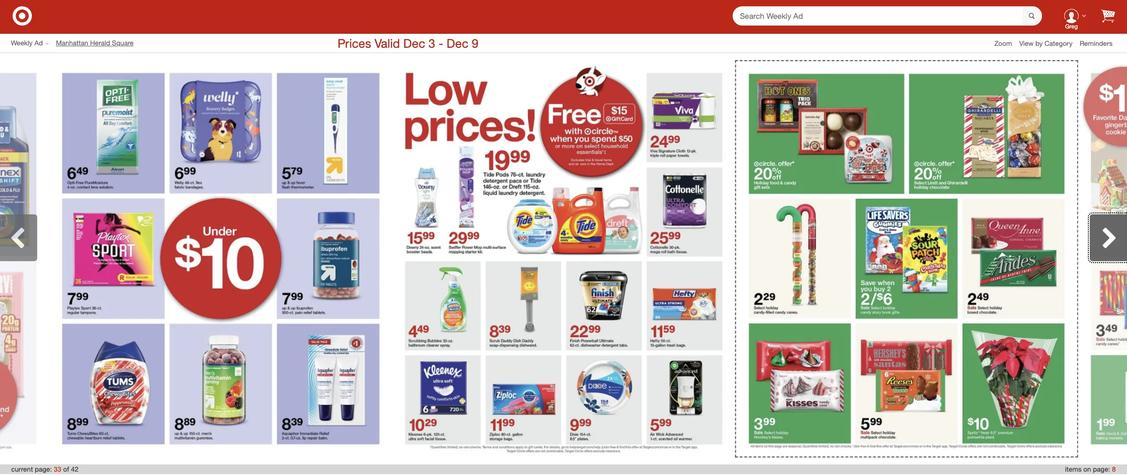 Task type: locate. For each thing, give the bounding box(es) containing it.
of
[[63, 466, 69, 474]]

weekly ad
[[11, 39, 43, 47]]

page:
[[35, 466, 52, 474], [1094, 466, 1111, 474]]

greg link
[[1057, 0, 1087, 31]]

current page: 33 of 42
[[11, 466, 79, 474]]

page 34 image
[[392, 60, 735, 458]]

dec left 3
[[404, 36, 425, 51]]

weekly ad link
[[11, 38, 56, 48]]

9
[[472, 36, 479, 51]]

page 36 image
[[1079, 60, 1128, 458]]

view by category
[[1020, 39, 1073, 47]]

form
[[733, 6, 1043, 26]]

prices
[[338, 36, 371, 51]]

0 horizontal spatial dec
[[404, 36, 425, 51]]

manhattan
[[56, 39, 88, 47]]

1 horizontal spatial page:
[[1094, 466, 1111, 474]]

page: left 8
[[1094, 466, 1111, 474]]

dec
[[404, 36, 425, 51], [447, 36, 469, 51]]

page: left 33
[[35, 466, 52, 474]]

0 horizontal spatial page:
[[35, 466, 52, 474]]

1 horizontal spatial dec
[[447, 36, 469, 51]]

items on page: 8
[[1066, 466, 1116, 474]]

valid
[[375, 36, 400, 51]]

zoom-in element
[[995, 39, 1013, 47]]

zoom link
[[995, 38, 1020, 48]]

square
[[112, 39, 134, 47]]

page 32 image
[[0, 60, 49, 458]]

dec right -
[[447, 36, 469, 51]]

view your cart on target.com image
[[1102, 9, 1116, 22]]



Task type: vqa. For each thing, say whether or not it's contained in the screenshot.
Prices Valid Dec 3 - Dec 9
yes



Task type: describe. For each thing, give the bounding box(es) containing it.
page 35 image
[[736, 61, 1078, 457]]

prices valid dec 3 - dec 9
[[338, 36, 479, 51]]

page 33 image
[[49, 60, 392, 458]]

-
[[439, 36, 443, 51]]

zoom
[[995, 39, 1013, 47]]

category
[[1045, 39, 1073, 47]]

current
[[11, 466, 33, 474]]

weekly
[[11, 39, 33, 47]]

reminders
[[1080, 39, 1113, 47]]

view
[[1020, 39, 1034, 47]]

33
[[54, 466, 61, 474]]

go to target.com image
[[13, 6, 32, 25]]

1 dec from the left
[[404, 36, 425, 51]]

greg
[[1066, 23, 1078, 30]]

on
[[1084, 466, 1092, 474]]

42
[[71, 466, 79, 474]]

3
[[429, 36, 435, 51]]

herald
[[90, 39, 110, 47]]

2 page: from the left
[[1094, 466, 1111, 474]]

1 page: from the left
[[35, 466, 52, 474]]

manhattan herald square
[[56, 39, 134, 47]]

Search Weekly Ad search field
[[733, 6, 1043, 26]]

manhattan herald square link
[[56, 38, 141, 48]]

by
[[1036, 39, 1043, 47]]

8
[[1113, 466, 1116, 474]]

view by category link
[[1020, 39, 1080, 47]]

items
[[1066, 466, 1082, 474]]

reminders link
[[1080, 38, 1120, 48]]

2 dec from the left
[[447, 36, 469, 51]]

ad
[[34, 39, 43, 47]]



